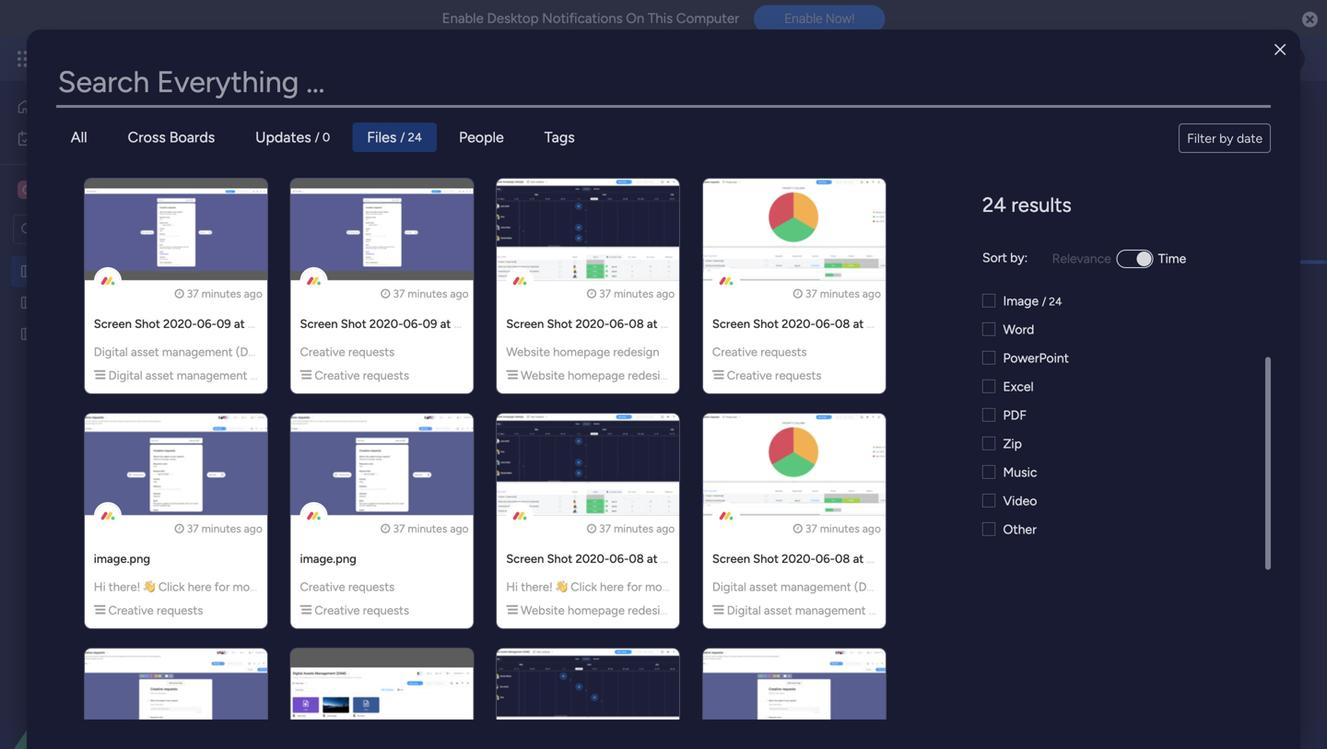 Task type: locate. For each thing, give the bounding box(es) containing it.
enable left desktop
[[442, 10, 484, 27]]

workload down of
[[431, 173, 485, 189]]

1 click from the left
[[158, 580, 185, 595]]

1 horizontal spatial work
[[149, 48, 182, 69]]

dapulse checkbox image
[[983, 322, 996, 337], [983, 350, 996, 366], [983, 379, 996, 395], [983, 408, 996, 423], [983, 436, 996, 452], [983, 493, 996, 509], [983, 522, 996, 538]]

chart
[[826, 290, 874, 314]]

1 horizontal spatial more
[[317, 140, 347, 155]]

2 dapulse checkbox image from the top
[[983, 465, 996, 480]]

workload inside field
[[306, 290, 387, 314]]

1 vertical spatial 10.58.58.png
[[867, 552, 937, 567]]

1 there! from the left
[[109, 580, 141, 595]]

25
[[483, 364, 495, 376]]

lottie animation image
[[0, 563, 235, 750]]

1 horizontal spatial →
[[741, 580, 753, 595]]

Workload field
[[302, 290, 392, 314]]

0 horizontal spatial there!
[[109, 580, 141, 595]]

dapulse main image for screen shot 2020-06-09 at 17.49.53.png link for asset
[[94, 368, 106, 383]]

Search field
[[534, 217, 590, 243]]

image / 24
[[1004, 293, 1063, 309]]

files
[[367, 129, 397, 146], [777, 173, 803, 189]]

0 horizontal spatial work
[[63, 130, 91, 146]]

1 vertical spatial screen shot 2020-06-08 at 10.58.58.png
[[713, 552, 937, 567]]

2 click from the left
[[571, 580, 597, 595]]

cross boards
[[128, 129, 215, 146]]

no
[[506, 629, 523, 645]]

0 horizontal spatial →
[[329, 580, 341, 595]]

hi for website homepage redesign
[[506, 580, 518, 595]]

1 here from the left
[[188, 580, 212, 595]]

1 horizontal spatial 👋
[[556, 580, 568, 595]]

asset
[[380, 95, 458, 136], [317, 222, 347, 238], [83, 264, 114, 279], [131, 345, 159, 360], [146, 368, 174, 383], [750, 580, 778, 595], [764, 604, 793, 618]]

word link
[[983, 320, 1223, 339]]

- right 12
[[367, 364, 371, 376]]

screen shot 2020-06-08 at 11.25.05.png for redesign
[[506, 317, 728, 332]]

2 clock o image from the top
[[381, 523, 390, 534]]

/ inside "updates / 0"
[[315, 130, 320, 145]]

1 horizontal spatial files
[[777, 173, 803, 189]]

37 minutes ago link
[[175, 287, 263, 301], [381, 287, 469, 301], [587, 287, 675, 301], [794, 287, 881, 301], [175, 522, 263, 536], [381, 522, 469, 536], [587, 522, 675, 536], [794, 522, 881, 536]]

3 - from the left
[[600, 364, 604, 376]]

1 vertical spatial 11.25.05.png
[[661, 552, 728, 567]]

0 vertical spatial screen shot 2020-06-08 at 11.25.05.png link
[[506, 317, 728, 332]]

06- for screen shot 2020-06-09 at 17.49.53.png link for asset
[[197, 317, 217, 332]]

february
[[317, 332, 370, 348]]

screen shot 2020-06-09 at 17.49.53.png
[[94, 317, 316, 332], [300, 317, 522, 332]]

1 more dots image from the left
[[483, 694, 496, 707]]

clock o image for image.png
[[381, 523, 390, 534]]

v2 collapse up image
[[290, 353, 306, 365]]

2 → from the left
[[741, 580, 753, 595]]

1 horizontal spatial here
[[600, 580, 624, 595]]

pdf link
[[983, 406, 1223, 425]]

11.25.05.png for hi there!   👋  click here for more information  →
[[661, 552, 728, 567]]

1 horizontal spatial hi there!   👋  click here for more information  → link
[[506, 580, 753, 595]]

more for image.png
[[233, 580, 261, 595]]

2 👋 from the left
[[556, 580, 568, 595]]

1 hi there!   👋  click here for more information  → from the left
[[94, 580, 341, 595]]

ago
[[244, 287, 263, 301], [450, 287, 469, 301], [657, 287, 675, 301], [863, 287, 881, 301], [244, 522, 263, 536], [450, 522, 469, 536], [657, 522, 675, 536], [863, 522, 881, 536]]

- left 3
[[600, 364, 604, 376]]

/ left 0
[[315, 130, 320, 145]]

2 hi there!   👋  click here for more information  → link from the left
[[506, 580, 753, 595]]

hi there!   👋  click here for more information  → link for requests
[[94, 580, 341, 595]]

screen shot 2020-06-08 at 11.25.05.png for 👋
[[506, 552, 728, 567]]

this
[[648, 10, 673, 27]]

screen shot 2020-06-08 at 11.25.05.png link for 👋
[[506, 552, 728, 567]]

numbers
[[306, 688, 384, 712]]

about
[[350, 140, 384, 155]]

0 horizontal spatial information
[[264, 580, 326, 595]]

1 vertical spatial work
[[63, 130, 91, 146]]

17.49.53.png up v2 collapse down image
[[248, 317, 316, 332]]

screen shot 2020-06-09 at 17.49.53.png link
[[94, 317, 316, 332], [300, 317, 522, 332]]

my work link
[[11, 124, 224, 153]]

more dots image
[[483, 694, 496, 707], [743, 694, 756, 707]]

- right 11
[[807, 364, 811, 376]]

hi there!   👋  click here for more information  → for requests
[[94, 580, 341, 595]]

·
[[230, 263, 233, 277], [437, 263, 440, 277], [637, 263, 640, 277], [843, 263, 846, 277], [226, 498, 229, 512], [433, 498, 436, 512], [637, 498, 640, 512], [843, 498, 846, 512]]

0 vertical spatial 10.58.58.png
[[867, 317, 937, 332]]

0 vertical spatial public board image
[[19, 263, 37, 280]]

enable for enable now!
[[785, 11, 823, 26]]

- left '10'
[[697, 364, 701, 376]]

0 vertical spatial workload
[[431, 173, 485, 189]]

2 information from the left
[[676, 580, 738, 595]]

more inside learn more about this package of templates here: https://youtu.be/9x6_kyyrn_e button
[[317, 140, 347, 155]]

0 vertical spatial files
[[367, 129, 397, 146]]

0 vertical spatial screen shot 2020-06-08 at 10.58.58.png
[[713, 317, 937, 332]]

c
[[22, 182, 31, 198]]

person
[[629, 222, 669, 238]]

1 screen shot 2020-06-08 at 11.25.05.png from the top
[[506, 317, 728, 332]]

0 vertical spatial 24
[[408, 130, 422, 145]]

0 horizontal spatial 24
[[408, 130, 422, 145]]

monday work management
[[82, 48, 287, 69]]

digital asset management (dam) link
[[94, 345, 271, 360], [94, 368, 285, 383], [713, 580, 890, 595], [713, 604, 904, 618]]

digital asset management (dam)
[[280, 95, 769, 136], [43, 264, 234, 279], [94, 345, 271, 360], [106, 368, 285, 383], [713, 580, 890, 595], [724, 604, 904, 618]]

dapulse checkbox image left music
[[983, 465, 996, 480]]

06- for the 'screen shot 2020-06-08 at 10.58.58.png' link for asset
[[816, 552, 836, 567]]

enable now! button
[[754, 5, 886, 33]]

1 👋 from the left
[[143, 580, 155, 595]]

0 horizontal spatial hi there!   👋  click here for more information  →
[[94, 580, 341, 595]]

workspace image
[[18, 180, 36, 200]]

2 vertical spatial public board image
[[19, 326, 37, 343]]

18
[[374, 364, 384, 376]]

filter
[[1188, 130, 1217, 146]]

1 public board image from the top
[[19, 263, 37, 280]]

/ inside image / 24
[[1043, 295, 1047, 308]]

public board image for creative requests
[[19, 294, 37, 312]]

option
[[0, 255, 235, 259]]

1 image.png link from the left
[[94, 552, 150, 567]]

Countdown field
[[822, 688, 929, 712]]

0 vertical spatial work
[[149, 48, 182, 69]]

v2 v sign image
[[462, 416, 477, 438]]

workload
[[431, 173, 485, 189], [306, 290, 387, 314]]

minutes for creative's image.png link
[[408, 522, 448, 536]]

main table
[[308, 173, 369, 189]]

24 inside image / 24
[[1050, 295, 1063, 308]]

1 screen shot 2020-06-09 at 17.49.53.png from the left
[[94, 317, 316, 332]]

add view image
[[859, 174, 867, 187]]

dapulse checkbox image left zip
[[983, 436, 996, 452]]

2 screen shot 2020-06-08 at 11.25.05.png link from the top
[[506, 552, 728, 567]]

3 website homepage redesign link from the top
[[506, 604, 674, 618]]

0
[[323, 130, 330, 145]]

1 horizontal spatial 4
[[688, 364, 694, 376]]

image.png link for hi
[[94, 552, 150, 567]]

files inside button
[[777, 173, 803, 189]]

0 horizontal spatial click
[[158, 580, 185, 595]]

dapulse checkbox image left the word
[[983, 322, 996, 337]]

09 for creative requests
[[423, 317, 437, 332]]

dapulse main image for screen shot 2020-06-09 at 17.49.53.png link corresponding to requests
[[300, 368, 312, 383]]

2 there! from the left
[[521, 580, 553, 595]]

my work option
[[11, 124, 224, 153]]

creative assets
[[42, 181, 146, 199]]

dapulse checkbox image left video
[[983, 493, 996, 509]]

👋 for website
[[556, 580, 568, 595]]

enable left now!
[[785, 11, 823, 26]]

workload up february
[[306, 290, 387, 314]]

1 screen shot 2020-06-08 at 10.58.58.png link from the top
[[713, 317, 937, 332]]

by:
[[1011, 250, 1028, 266]]

24 up the team
[[408, 130, 422, 145]]

dapulse main image for the 'screen shot 2020-06-08 at 10.58.58.png' link for asset
[[713, 604, 724, 618]]

1 vertical spatial workload
[[306, 290, 387, 314]]

package
[[411, 140, 460, 155]]

08 for asset
[[836, 552, 851, 567]]

0 horizontal spatial for
[[215, 580, 230, 595]]

2 image.png link from the left
[[300, 552, 357, 567]]

None field
[[56, 59, 1272, 105]]

asset inside button
[[317, 222, 347, 238]]

0 horizontal spatial here
[[188, 580, 212, 595]]

09
[[217, 317, 231, 332], [423, 317, 437, 332]]

dapulse checkbox image inside powerpoint link
[[983, 350, 996, 366]]

enable inside enable now! button
[[785, 11, 823, 26]]

dapulse checkbox image left "pdf"
[[983, 408, 996, 423]]

/ inside button
[[1241, 108, 1246, 124]]

activity
[[1085, 108, 1130, 124]]

digital inside list box
[[43, 264, 80, 279]]

1 horizontal spatial 09
[[423, 317, 437, 332]]

screen shot 2020-06-08 at 11.25.05.png link for redesign
[[506, 317, 728, 332]]

music
[[1004, 465, 1038, 480]]

widget
[[455, 222, 495, 237]]

2 dapulse checkbox image from the top
[[983, 350, 996, 366]]

close image
[[1275, 43, 1287, 56]]

desktop
[[487, 10, 539, 27]]

7 dapulse checkbox image from the top
[[983, 522, 996, 538]]

add
[[428, 222, 451, 237]]

2 website homepage redesign link from the top
[[506, 368, 674, 383]]

dapulse checkbox image inside excel link
[[983, 379, 996, 395]]

1 vertical spatial 24
[[983, 193, 1007, 217]]

2 vertical spatial 24
[[1050, 295, 1063, 308]]

there!
[[109, 580, 141, 595], [521, 580, 553, 595]]

2 screen shot 2020-06-08 at 10.58.58.png link from the top
[[713, 552, 937, 567]]

1 dapulse checkbox image from the top
[[983, 322, 996, 337]]

click for homepage
[[571, 580, 597, 595]]

work right monday
[[149, 48, 182, 69]]

4
[[688, 364, 694, 376], [511, 441, 518, 454]]

dapulse checkbox image
[[983, 293, 996, 309], [983, 465, 996, 480]]

1 → from the left
[[329, 580, 341, 595]]

2020- for screen shot 2020-06-09 at 17.49.53.png link for asset
[[163, 317, 197, 332]]

https://youtu.be/9x6_kyyrn_e
[[572, 140, 749, 155]]

1 hi from the left
[[94, 580, 106, 595]]

feb
[[566, 364, 583, 376]]

12
[[355, 364, 365, 376]]

1 vertical spatial files
[[777, 173, 803, 189]]

1 09 from the left
[[217, 317, 231, 332]]

dapulse checkbox image for image
[[983, 293, 996, 309]]

1 enable from the left
[[442, 10, 484, 27]]

dapulse checkbox image left the other
[[983, 522, 996, 538]]

2 public board image from the top
[[19, 294, 37, 312]]

0 horizontal spatial files
[[367, 129, 397, 146]]

click
[[158, 580, 185, 595], [571, 580, 597, 595]]

work right my
[[63, 130, 91, 146]]

website homepage redesign link
[[506, 345, 660, 360], [506, 368, 674, 383], [506, 604, 674, 618]]

dapulse main image
[[94, 368, 106, 383], [300, 368, 312, 383], [506, 368, 518, 383], [300, 604, 312, 618], [713, 604, 724, 618]]

list box
[[0, 252, 235, 599]]

person button
[[600, 215, 680, 245]]

24 left results in the right of the page
[[983, 193, 1007, 217]]

dapulse checkbox image left excel on the right of page
[[983, 379, 996, 395]]

2020- for screen shot 2020-06-09 at 17.49.53.png link corresponding to requests
[[370, 317, 403, 332]]

0 horizontal spatial hi
[[94, 580, 106, 595]]

0 vertical spatial dapulse checkbox image
[[983, 293, 996, 309]]

work for monday
[[149, 48, 182, 69]]

4 - from the left
[[697, 364, 701, 376]]

image.png link for creative
[[300, 552, 357, 567]]

0 vertical spatial clock o image
[[381, 288, 390, 299]]

17.49.53.png
[[248, 317, 316, 332], [454, 317, 522, 332]]

37
[[187, 287, 199, 301], [393, 287, 405, 301], [600, 287, 611, 301], [806, 287, 818, 301], [187, 522, 199, 536], [393, 522, 405, 536], [600, 522, 611, 536], [806, 522, 818, 536]]

0 horizontal spatial dapulse main image
[[94, 604, 106, 618]]

dapulse checkbox image for powerpoint
[[983, 350, 996, 366]]

1 horizontal spatial 17.49.53.png
[[454, 317, 522, 332]]

24 for image
[[1050, 295, 1063, 308]]

0 horizontal spatial image.png link
[[94, 552, 150, 567]]

files up table on the left of the page
[[367, 129, 397, 146]]

37 for the 'screen shot 2020-06-08 at 10.58.58.png' link for asset
[[806, 522, 818, 536]]

music link
[[983, 463, 1223, 482]]

37 for screen shot 2020-06-09 at 17.49.53.png link for asset
[[187, 287, 199, 301]]

4 dapulse checkbox image from the top
[[983, 408, 996, 423]]

0 horizontal spatial image.png
[[94, 552, 150, 567]]

dapulse checkbox image inside other link
[[983, 522, 996, 538]]

2 10.58.58.png from the top
[[867, 552, 937, 567]]

37 for screen shot 2020-06-09 at 17.49.53.png link corresponding to requests
[[393, 287, 405, 301]]

dapulse checkbox image left the image
[[983, 293, 996, 309]]

minutes for screen shot 2020-06-09 at 17.49.53.png link corresponding to requests
[[408, 287, 448, 301]]

add to favorites image
[[813, 107, 832, 125]]

dapulse checkbox image for music
[[983, 465, 996, 480]]

minutes for the 'screen shot 2020-06-08 at 10.58.58.png' link associated with requests
[[821, 287, 860, 301]]

1 horizontal spatial workload
[[431, 173, 485, 189]]

/ left package
[[401, 130, 405, 145]]

10.58.58.png for digital asset management (dam)
[[867, 552, 937, 567]]

2 - from the left
[[477, 364, 481, 376]]

files left view
[[777, 173, 803, 189]]

screen shot 2020-06-09 at 17.49.53.png for asset
[[94, 317, 316, 332]]

0 horizontal spatial workload
[[306, 290, 387, 314]]

add widget button
[[394, 215, 503, 244]]

table
[[339, 173, 369, 189]]

1 10.58.58.png from the top
[[867, 317, 937, 332]]

2 hi there!   👋  click here for more information  → from the left
[[506, 580, 753, 595]]

1 horizontal spatial click
[[571, 580, 597, 595]]

- for w7   12 - 18
[[367, 364, 371, 376]]

1 website homepage redesign link from the top
[[506, 345, 660, 360]]

information for website homepage redesign
[[676, 580, 738, 595]]

37 for image.png link for hi
[[187, 522, 199, 536]]

/ for invite
[[1241, 108, 1246, 124]]

1 horizontal spatial image.png
[[300, 552, 357, 567]]

(dam)
[[675, 95, 769, 136], [196, 264, 234, 279], [236, 345, 271, 360], [250, 368, 285, 383], [855, 580, 890, 595], [869, 604, 904, 618]]

1 11.25.05.png from the top
[[661, 317, 728, 332]]

0 vertical spatial screen shot 2020-06-08 at 10.58.58.png link
[[713, 317, 937, 332]]

dapulse checkbox image inside pdf link
[[983, 408, 996, 423]]

1 - from the left
[[367, 364, 371, 376]]

0 vertical spatial 11.25.05.png
[[661, 317, 728, 332]]

2 hi from the left
[[506, 580, 518, 595]]

clock o image
[[175, 288, 184, 299], [587, 288, 597, 299], [794, 288, 803, 299], [175, 523, 184, 534], [587, 523, 597, 534], [794, 523, 803, 534]]

1 vertical spatial clock o image
[[381, 523, 390, 534]]

dapulse checkbox image for video
[[983, 493, 996, 509]]

2 screen shot 2020-06-08 at 10.58.58.png from the top
[[713, 552, 937, 567]]

1 vertical spatial screen shot 2020-06-08 at 11.25.05.png link
[[506, 552, 728, 567]]

1 vertical spatial public board image
[[19, 294, 37, 312]]

1 horizontal spatial more dots image
[[743, 694, 756, 707]]

2 screen shot 2020-06-09 at 17.49.53.png from the left
[[300, 317, 522, 332]]

show board description image
[[782, 107, 804, 125]]

2 17.49.53.png from the left
[[454, 317, 522, 332]]

website homepage redesign
[[43, 326, 208, 342], [506, 345, 660, 360], [518, 368, 674, 383], [518, 604, 674, 618]]

public board image for digital asset management (dam)
[[19, 263, 37, 280]]

workload inside button
[[431, 173, 485, 189]]

37 minutes ago
[[187, 287, 263, 301], [393, 287, 469, 301], [600, 287, 675, 301], [806, 287, 881, 301], [187, 522, 263, 536], [393, 522, 469, 536], [600, 522, 675, 536], [806, 522, 881, 536]]

creative requests link
[[300, 345, 395, 360], [713, 345, 807, 360], [300, 368, 409, 383], [713, 368, 822, 383], [300, 580, 395, 595], [94, 604, 203, 618], [300, 604, 409, 618]]

1 clock o image from the top
[[381, 288, 390, 299]]

hi there!   👋  click here for more information  → link
[[94, 580, 341, 595], [506, 580, 753, 595]]

2 more dots image from the left
[[743, 694, 756, 707]]

angle down image
[[364, 223, 373, 237]]

/ right the image
[[1043, 295, 1047, 308]]

- right the 19
[[477, 364, 481, 376]]

👋 for creative
[[143, 580, 155, 595]]

0 horizontal spatial more dots image
[[483, 694, 496, 707]]

screen
[[94, 317, 132, 332], [300, 317, 338, 332], [506, 317, 544, 332], [713, 317, 751, 332], [506, 552, 544, 567], [713, 552, 751, 567]]

1 horizontal spatial hi there!   👋  click here for more information  →
[[506, 580, 753, 595]]

1 hi there!   👋  click here for more information  → link from the left
[[94, 580, 341, 595]]

hi there!   👋  click here for more information  → link for homepage
[[506, 580, 753, 595]]

dapulse checkbox image left the powerpoint
[[983, 350, 996, 366]]

6 dapulse checkbox image from the top
[[983, 493, 996, 509]]

invite / 1
[[1206, 108, 1255, 124]]

main table button
[[279, 166, 383, 195]]

0 horizontal spatial 4
[[511, 441, 518, 454]]

1 vertical spatial 4
[[511, 441, 518, 454]]

2 here from the left
[[600, 580, 624, 595]]

0 vertical spatial screen shot 2020-06-08 at 11.25.05.png
[[506, 317, 728, 332]]

screen shot 2020-06-08 at 10.58.58.png for asset
[[713, 552, 937, 567]]

1 horizontal spatial there!
[[521, 580, 553, 595]]

creative requests
[[43, 295, 145, 311], [300, 345, 395, 360], [713, 345, 807, 360], [312, 368, 409, 383], [724, 368, 822, 383], [300, 580, 395, 595], [106, 604, 203, 618], [312, 604, 409, 618]]

1 dapulse checkbox image from the top
[[983, 293, 996, 309]]

v2 collapse down image
[[290, 340, 306, 352]]

1 horizontal spatial enable
[[785, 11, 823, 26]]

0 horizontal spatial 09
[[217, 317, 231, 332]]

2 for from the left
[[627, 580, 642, 595]]

2 09 from the left
[[423, 317, 437, 332]]

1 screen shot 2020-06-08 at 10.58.58.png from the top
[[713, 317, 937, 332]]

list box containing digital asset management (dam)
[[0, 252, 235, 599]]

09 for digital asset management (dam)
[[217, 317, 231, 332]]

06-
[[197, 317, 217, 332], [403, 317, 423, 332], [610, 317, 629, 332], [816, 317, 836, 332], [610, 552, 629, 567], [816, 552, 836, 567]]

enable
[[442, 10, 484, 27], [785, 11, 823, 26]]

0 horizontal spatial enable
[[442, 10, 484, 27]]

1 image.png from the left
[[94, 552, 150, 567]]

08 for requests
[[836, 317, 851, 332]]

08
[[629, 317, 644, 332], [836, 317, 851, 332], [629, 552, 644, 567], [836, 552, 851, 567]]

dapulse checkbox image inside video link
[[983, 493, 996, 509]]

0 horizontal spatial 17.49.53.png
[[248, 317, 316, 332]]

17.49.53.png for creative requests
[[454, 317, 522, 332]]

excel link
[[983, 377, 1223, 397]]

- for w10   4 - 10
[[697, 364, 701, 376]]

17.49.53.png up 25
[[454, 317, 522, 332]]

2 horizontal spatial 24
[[1050, 295, 1063, 308]]

11
[[796, 364, 805, 376]]

1 horizontal spatial hi
[[506, 580, 518, 595]]

0 vertical spatial 4
[[688, 364, 694, 376]]

1 vertical spatial screen shot 2020-06-08 at 10.58.58.png link
[[713, 552, 937, 567]]

0 horizontal spatial 👋
[[143, 580, 155, 595]]

arrow down image
[[750, 219, 772, 241]]

2 screen shot 2020-06-08 at 11.25.05.png from the top
[[506, 552, 728, 567]]

1 screen shot 2020-06-08 at 11.25.05.png link from the top
[[506, 317, 728, 332]]

2 horizontal spatial dapulse main image
[[713, 368, 724, 383]]

dapulse checkbox image inside word link
[[983, 322, 996, 337]]

for
[[215, 580, 230, 595], [627, 580, 642, 595]]

5 - from the left
[[807, 364, 811, 376]]

2 horizontal spatial more
[[645, 580, 673, 595]]

1 screen shot 2020-06-09 at 17.49.53.png link from the left
[[94, 317, 316, 332]]

1 information from the left
[[264, 580, 326, 595]]

2 image.png from the left
[[300, 552, 357, 567]]

work inside option
[[63, 130, 91, 146]]

24 right the image
[[1050, 295, 1063, 308]]

/ left the 1
[[1241, 108, 1246, 124]]

24 inside files / 24
[[408, 130, 422, 145]]

here for homepage
[[600, 580, 624, 595]]

1 for from the left
[[215, 580, 230, 595]]

1 vertical spatial dapulse checkbox image
[[983, 465, 996, 480]]

1 horizontal spatial information
[[676, 580, 738, 595]]

11.25.05.png for website homepage redesign
[[661, 317, 728, 332]]

Search in workspace field
[[39, 219, 154, 240]]

/ inside files / 24
[[401, 130, 405, 145]]

creative inside workspace selection element
[[42, 181, 100, 199]]

more
[[317, 140, 347, 155], [233, 580, 261, 595], [645, 580, 673, 595]]

0 horizontal spatial more
[[233, 580, 261, 595]]

3 dapulse checkbox image from the top
[[983, 379, 996, 395]]

1 17.49.53.png from the left
[[248, 317, 316, 332]]

Digital asset management (DAM) field
[[276, 95, 774, 136]]

2 11.25.05.png from the top
[[661, 552, 728, 567]]

5 dapulse checkbox image from the top
[[983, 436, 996, 452]]

1 horizontal spatial for
[[627, 580, 642, 595]]

dapulse main image
[[713, 368, 724, 383], [94, 604, 106, 618], [506, 604, 518, 618]]

2 vertical spatial website homepage redesign link
[[506, 604, 674, 618]]

2 screen shot 2020-06-09 at 17.49.53.png link from the left
[[300, 317, 522, 332]]

dapulse checkbox image inside zip link
[[983, 436, 996, 452]]

-
[[367, 364, 371, 376], [477, 364, 481, 376], [600, 364, 604, 376], [697, 364, 701, 376], [807, 364, 811, 376]]

3 public board image from the top
[[19, 326, 37, 343]]

requests inside list box
[[95, 295, 145, 311]]

1 horizontal spatial dapulse main image
[[506, 604, 518, 618]]

dapulse checkbox image inside music link
[[983, 465, 996, 480]]

other
[[1004, 522, 1037, 538]]

clock o image
[[381, 288, 390, 299], [381, 523, 390, 534]]

1 horizontal spatial image.png link
[[300, 552, 357, 567]]

public board image
[[19, 263, 37, 280], [19, 294, 37, 312], [19, 326, 37, 343]]

0 vertical spatial website homepage redesign link
[[506, 345, 660, 360]]

2 enable from the left
[[785, 11, 823, 26]]

1 vertical spatial screen shot 2020-06-08 at 11.25.05.png
[[506, 552, 728, 567]]

pdf
[[1004, 408, 1027, 423]]

screen shot 2020-06-08 at 10.58.58.png link
[[713, 317, 937, 332], [713, 552, 937, 567]]

0 horizontal spatial hi there!   👋  click here for more information  → link
[[94, 580, 341, 595]]

1 vertical spatial website homepage redesign link
[[506, 368, 674, 383]]

work
[[149, 48, 182, 69], [63, 130, 91, 146]]



Task type: vqa. For each thing, say whether or not it's contained in the screenshot.
information for Website homepage redesign
yes



Task type: describe. For each thing, give the bounding box(es) containing it.
minutes for image.png link for hi
[[202, 522, 241, 536]]

screen shot 2020-06-08 at 10.58.58.png link for requests
[[713, 317, 937, 332]]

new asset
[[287, 222, 347, 238]]

other link
[[983, 520, 1223, 539]]

Battery field
[[562, 688, 632, 712]]

workspace selection element
[[18, 179, 148, 201]]

updates / 0
[[256, 129, 330, 146]]

enable desktop notifications on this computer
[[442, 10, 740, 27]]

dapulse checkbox image for zip
[[983, 436, 996, 452]]

online docs
[[679, 173, 749, 189]]

boards
[[169, 129, 215, 146]]

battery
[[566, 688, 627, 712]]

/ for updates
[[315, 130, 320, 145]]

my
[[42, 130, 60, 146]]

docs
[[720, 173, 749, 189]]

date
[[1237, 130, 1263, 146]]

whiteboard
[[599, 173, 667, 189]]

asset inside list box
[[83, 264, 114, 279]]

creative inside list box
[[43, 295, 92, 311]]

new asset button
[[279, 215, 355, 245]]

activity button
[[1077, 101, 1165, 131]]

w10
[[665, 364, 686, 376]]

08 for homepage
[[629, 317, 644, 332]]

for for requests
[[215, 580, 230, 595]]

weeks
[[646, 294, 685, 310]]

more for screen shot 2020-06-08 at 11.25.05.png
[[645, 580, 673, 595]]

26
[[586, 364, 597, 376]]

w8   19 - 25
[[446, 364, 495, 376]]

all
[[71, 129, 87, 146]]

37 for the 'screen shot 2020-06-08 at 10.58.58.png' link associated with requests
[[806, 287, 818, 301]]

website inside list box
[[43, 326, 91, 342]]

1
[[1250, 108, 1255, 124]]

time link
[[1145, 251, 1196, 266]]

new
[[287, 222, 314, 238]]

results
[[1012, 193, 1072, 217]]

tags
[[545, 129, 575, 146]]

lottie animation element
[[0, 563, 235, 750]]

→ for website homepage redesign
[[741, 580, 753, 595]]

screen shot 2020-06-08 at 10.58.58.png for requests
[[713, 317, 937, 332]]

10.58.58.png for creative requests
[[867, 317, 937, 332]]

powerpoint
[[1004, 350, 1070, 366]]

by
[[1220, 130, 1234, 146]]

home option
[[11, 92, 224, 122]]

w7   12 - 18
[[337, 364, 384, 376]]

10
[[704, 364, 714, 376]]

word
[[1004, 322, 1035, 337]]

excel
[[1004, 379, 1034, 395]]

this
[[387, 140, 408, 155]]

24 results
[[983, 193, 1072, 217]]

17.49.53.png for digital asset management (dam)
[[248, 317, 316, 332]]

dapulse main image for image.png
[[94, 604, 106, 618]]

powerpoint link
[[983, 349, 1223, 368]]

all link
[[56, 123, 106, 152]]

/ for image
[[1043, 295, 1047, 308]]

work for my
[[63, 130, 91, 146]]

screen shot 2020-06-09 at 17.49.53.png for requests
[[300, 317, 522, 332]]

19
[[464, 364, 474, 376]]

2020- for the 'screen shot 2020-06-08 at 10.58.58.png' link for asset
[[782, 552, 816, 567]]

templates
[[479, 140, 536, 155]]

collaborative whiteboard button
[[499, 166, 667, 195]]

dapulse checkbox image for word
[[983, 322, 996, 337]]

john smith image
[[1276, 44, 1306, 74]]

dapulse main image for screen shot 2020-06-08 at 11.25.05.png
[[506, 604, 518, 618]]

team
[[397, 173, 428, 189]]

2020- for the 'screen shot 2020-06-08 at 10.58.58.png' link associated with requests
[[782, 317, 816, 332]]

on
[[626, 10, 645, 27]]

sort by:
[[983, 250, 1028, 266]]

countdown
[[826, 688, 925, 712]]

team workload
[[397, 173, 485, 189]]

clock o image for screen shot 2020-06-09 at 17.49.53.png
[[381, 288, 390, 299]]

website homepage redesign link for 👋
[[506, 604, 674, 618]]

online docs button
[[665, 166, 763, 195]]

online
[[679, 173, 716, 189]]

there! for creative
[[109, 580, 141, 595]]

information for creative requests
[[264, 580, 326, 595]]

unassigned
[[350, 414, 418, 430]]

here for requests
[[188, 580, 212, 595]]

hi there!   👋  click here for more information  → for homepage
[[506, 580, 753, 595]]

screen shot 2020-06-08 at 10.58.58.png link for asset
[[713, 552, 937, 567]]

hi for creative requests
[[94, 580, 106, 595]]

minutes for the 'screen shot 2020-06-08 at 10.58.58.png' link for asset
[[821, 522, 860, 536]]

public board image for website homepage redesign
[[19, 326, 37, 343]]

1 horizontal spatial 24
[[983, 193, 1007, 217]]

Chart field
[[822, 290, 879, 314]]

now!
[[826, 11, 855, 26]]

w7
[[337, 364, 352, 376]]

v2 search image
[[521, 219, 534, 240]]

files for files / 24
[[367, 129, 397, 146]]

image.png for hi
[[94, 552, 150, 567]]

sort
[[983, 250, 1008, 266]]

updates
[[256, 129, 311, 146]]

- for w11   11 - 17
[[807, 364, 811, 376]]

- for w8   19 - 25
[[477, 364, 481, 376]]

collaborative
[[520, 173, 596, 189]]

filter by date
[[1188, 130, 1263, 146]]

cross
[[128, 129, 166, 146]]

Numbers field
[[302, 688, 388, 712]]

february 2024
[[317, 332, 404, 348]]

home
[[41, 99, 76, 115]]

no value
[[506, 629, 558, 645]]

there! for website
[[521, 580, 553, 595]]

dapulse main image for screen shot 2020-06-08 at 10.58.58.png
[[713, 368, 724, 383]]

here:
[[540, 140, 569, 155]]

enable for enable desktop notifications on this computer
[[442, 10, 484, 27]]

06- for the 'screen shot 2020-06-08 at 10.58.58.png' link associated with requests
[[816, 317, 836, 332]]

people
[[459, 129, 504, 146]]

files / 24
[[367, 129, 422, 146]]

more dots image for battery
[[743, 694, 756, 707]]

collaborative whiteboard
[[520, 173, 667, 189]]

w11   11 - 17
[[776, 364, 823, 376]]

dapulse checkbox image for excel
[[983, 379, 996, 395]]

value
[[526, 629, 558, 645]]

24 for files
[[408, 130, 422, 145]]

screen shot 2020-06-09 at 17.49.53.png link for asset
[[94, 317, 316, 332]]

image.png for creative
[[300, 552, 357, 567]]

website homepage redesign inside list box
[[43, 326, 208, 342]]

06- for screen shot 2020-06-09 at 17.49.53.png link corresponding to requests
[[403, 317, 423, 332]]

screen shot 2020-06-09 at 17.49.53.png link for requests
[[300, 317, 522, 332]]

/ for files
[[401, 130, 405, 145]]

today button
[[578, 286, 629, 318]]

w8
[[446, 364, 462, 376]]

more dots image for numbers
[[483, 694, 496, 707]]

dapulse close image
[[1303, 11, 1319, 30]]

click for requests
[[158, 580, 185, 595]]

17
[[814, 364, 823, 376]]

w9
[[548, 364, 564, 376]]

enable now!
[[785, 11, 855, 26]]

files view button
[[763, 166, 849, 195]]

view
[[806, 173, 835, 189]]

filter by date button
[[1180, 124, 1272, 153]]

zip link
[[983, 434, 1223, 454]]

today
[[586, 294, 621, 310]]

select product image
[[17, 50, 35, 68]]

image
[[1004, 293, 1039, 309]]

website homepage redesign link for redesign
[[506, 368, 674, 383]]

zip
[[1004, 436, 1023, 452]]

homepage inside list box
[[94, 326, 155, 342]]

2024
[[373, 332, 404, 348]]

3
[[606, 364, 612, 376]]

dapulse checkbox image for pdf
[[983, 408, 996, 423]]

of
[[463, 140, 475, 155]]

dapulse checkbox image for other
[[983, 522, 996, 538]]

redesign inside list box
[[159, 326, 208, 342]]

minutes for screen shot 2020-06-09 at 17.49.53.png link for asset
[[202, 287, 241, 301]]

relevance link
[[1043, 251, 1126, 266]]

for for homepage
[[627, 580, 642, 595]]

→ for creative requests
[[329, 580, 341, 595]]

w11
[[776, 364, 794, 376]]

learn more about this package of templates here: https://youtu.be/9x6_kyyrn_e
[[282, 140, 749, 155]]

dapulse main image for creative's image.png link
[[300, 604, 312, 618]]

08 for there!
[[629, 552, 644, 567]]

Search Everything ... field
[[56, 59, 1272, 105]]

notifications
[[542, 10, 623, 27]]

video link
[[983, 491, 1223, 511]]

37 for creative's image.png link
[[393, 522, 405, 536]]



